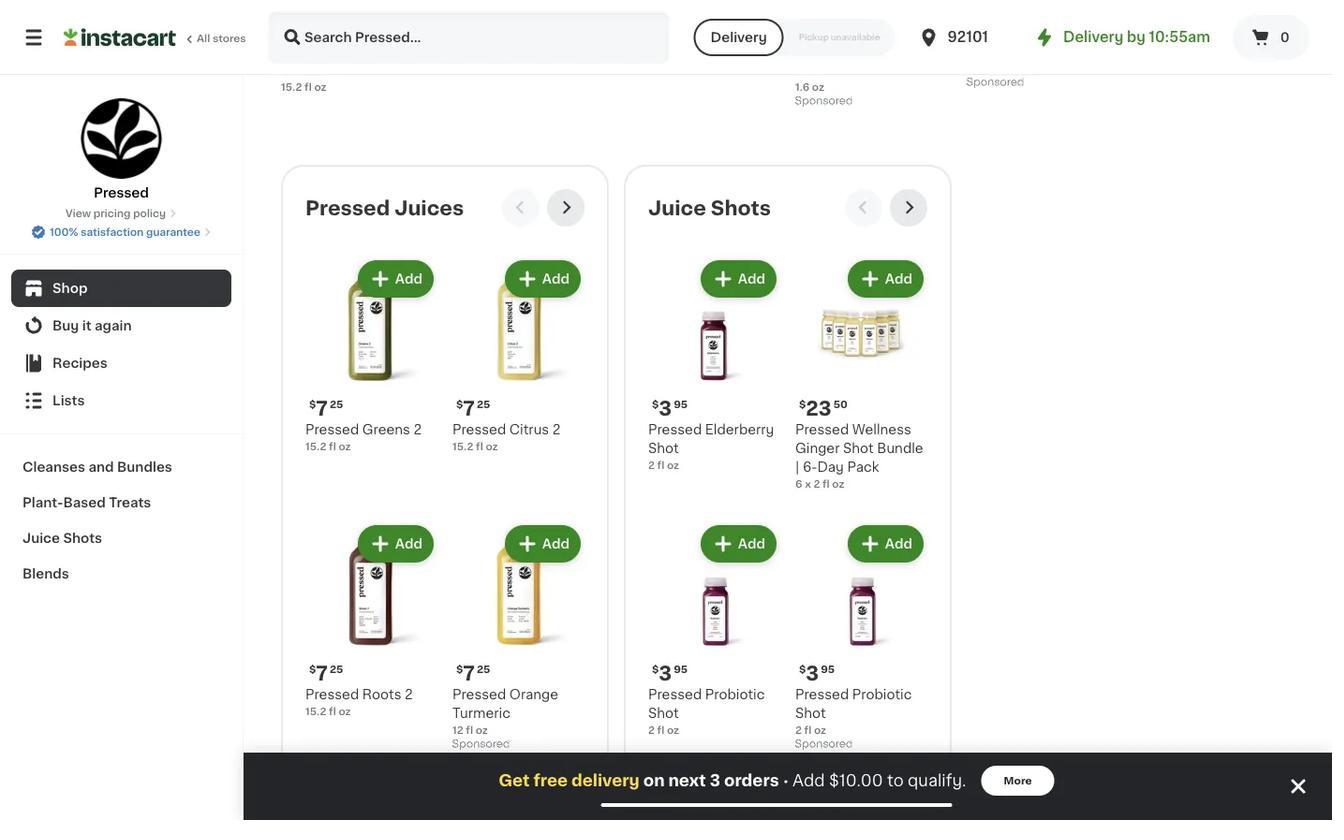 Task type: describe. For each thing, give the bounding box(es) containing it.
0 horizontal spatial 12
[[453, 726, 463, 736]]

x
[[805, 479, 811, 490]]

product group containing 23
[[795, 257, 928, 492]]

ginger
[[795, 442, 840, 455]]

fl inside pressed strawberry orange mango smoothie 15.2 fl oz
[[305, 82, 312, 92]]

add inside treatment tracker modal dialog
[[793, 773, 825, 789]]

juices
[[395, 198, 464, 218]]

treatment tracker modal dialog
[[244, 753, 1332, 821]]

pressed strawberry orange mango smoothie 15.2 fl oz
[[281, 26, 410, 92]]

add for pressed roots 2
[[395, 538, 423, 551]]

$ 7 25 for pressed strawberry orange mango smoothie
[[285, 1, 319, 21]]

sponsored badge image up get
[[453, 740, 509, 750]]

pressed roots 2 15.2 fl oz
[[305, 689, 413, 717]]

instacart logo image
[[64, 26, 176, 49]]

$10.00
[[829, 773, 883, 789]]

pressed greens 1 15.2 fl oz
[[1138, 26, 1252, 55]]

add for pressed wellness ginger shot bundle | 6-day pack
[[885, 273, 913, 286]]

2 pressed probiotic shot 2 fl oz from the left
[[795, 689, 912, 736]]

15.2 for pressed greens 1
[[1138, 45, 1159, 55]]

oz inside pressed citrus 2 15.2 fl oz
[[486, 442, 498, 452]]

orange inside pressed strawberry orange mango smoothie 15.2 fl oz
[[281, 45, 330, 58]]

pack
[[847, 461, 879, 474]]

crumble
[[795, 64, 852, 77]]

lists link
[[11, 382, 231, 420]]

delivery
[[572, 773, 640, 789]]

25 for pressed citrus 2
[[477, 400, 490, 410]]

add button for pressed probiotic shot
[[702, 527, 775, 561]]

oz inside pressed strawberry orange mango smoothie 15.2 fl oz
[[314, 82, 327, 92]]

add for pressed citrus 2
[[542, 273, 570, 286]]

greens for 1
[[1195, 26, 1243, 39]]

it
[[82, 319, 91, 333]]

$ 23 50
[[799, 399, 848, 418]]

more button
[[981, 766, 1055, 796]]

again
[[95, 319, 132, 333]]

pricing
[[93, 208, 131, 219]]

25 for pressed roots 2
[[330, 665, 343, 675]]

blends
[[22, 568, 69, 581]]

15.2 inside pressed strawberry orange mango smoothie 15.2 fl oz
[[281, 82, 302, 92]]

6
[[795, 479, 802, 490]]

25 for pressed greens 2
[[330, 400, 343, 410]]

policy
[[133, 208, 166, 219]]

10:55am
[[1149, 30, 1211, 44]]

more
[[1004, 776, 1032, 787]]

seed
[[866, 26, 900, 39]]

1
[[1247, 26, 1252, 39]]

oz inside 'pressed greens 1 15.2 fl oz'
[[1172, 45, 1184, 55]]

plant-based treats link
[[11, 485, 231, 521]]

1.6
[[795, 82, 810, 92]]

add button for pressed greens 2
[[360, 262, 432, 296]]

25 for pressed orange turmeric
[[477, 665, 490, 675]]

pressed citrus 2 15.2 fl oz
[[453, 423, 561, 452]]

$ 7 25 for pressed orange turmeric
[[456, 664, 490, 683]]

23
[[806, 399, 832, 418]]

1 horizontal spatial juice
[[648, 198, 706, 218]]

pressed juices
[[305, 198, 464, 218]]

15.2 for pressed roots 2
[[305, 707, 326, 717]]

cleanses and bundles
[[22, 461, 172, 474]]

88
[[795, 26, 813, 39]]

orders
[[724, 773, 779, 789]]

view
[[65, 208, 91, 219]]

100% satisfaction guarantee
[[50, 227, 200, 238]]

$7.25 element for orange
[[967, 0, 1123, 23]]

product group containing pressed orange turmeric
[[967, 0, 1123, 93]]

get
[[499, 773, 530, 789]]

mango
[[333, 45, 379, 58]]

pressed inside 'pressed greens 1 15.2 fl oz'
[[1138, 26, 1192, 39]]

blends link
[[11, 557, 231, 592]]

pressed reset shot
[[624, 26, 754, 39]]

delivery by 10:55am
[[1063, 30, 1211, 44]]

1 pressed probiotic shot 2 fl oz from the left
[[648, 689, 765, 736]]

citrus
[[510, 423, 549, 437]]

bundle
[[877, 442, 923, 455]]

lists
[[52, 394, 85, 408]]

2 vertical spatial orange
[[510, 689, 558, 702]]

pressed link
[[80, 97, 163, 202]]

15.2 for pressed citrus 2
[[453, 442, 474, 452]]

qualify.
[[908, 773, 966, 789]]

strawberry
[[338, 26, 410, 39]]

add button for pressed roots 2
[[360, 527, 432, 561]]

greens for 2
[[362, 423, 410, 437]]

6-
[[803, 461, 817, 474]]

7 for pressed strawberry orange mango smoothie
[[292, 1, 304, 21]]

pressed inside pressed roots 2 15.2 fl oz
[[305, 689, 359, 702]]

pressed juices link
[[305, 197, 464, 219]]

guarantee
[[146, 227, 200, 238]]

roots
[[362, 689, 401, 702]]

delivery button
[[694, 19, 784, 56]]

pressed greens 2 15.2 fl oz
[[305, 423, 422, 452]]

add for pressed elderberry shot
[[738, 273, 765, 286]]

pressed elderberry shot 2 fl oz
[[648, 423, 774, 471]]

shop
[[52, 282, 88, 295]]

satisfaction
[[81, 227, 144, 238]]

100% satisfaction guarantee button
[[31, 221, 212, 240]]

0 vertical spatial juice shots link
[[648, 197, 771, 219]]

oz inside 3 88 acres seed + oat bar, triple berry crumble 1.6 oz
[[812, 82, 824, 92]]

add button for pressed elderberry shot
[[702, 262, 775, 296]]

delivery by 10:55am link
[[1033, 26, 1211, 49]]

shot inside pressed wellness ginger shot bundle | 6-day pack 6 x 2 fl oz
[[843, 442, 874, 455]]

1 probiotic from the left
[[705, 689, 765, 702]]

cleanses
[[22, 461, 85, 474]]

add button for pressed wellness ginger shot bundle | 6-day pack
[[850, 262, 922, 296]]

shop link
[[11, 270, 231, 307]]

cleanses and bundles link
[[11, 450, 231, 485]]

reset
[[681, 26, 720, 39]]

0 vertical spatial juice shots
[[648, 198, 771, 218]]

day
[[817, 461, 844, 474]]

recipes
[[52, 357, 108, 370]]

pressed inside pressed greens 2 15.2 fl oz
[[305, 423, 359, 437]]

pressed inside pressed citrus 2 15.2 fl oz
[[453, 423, 506, 437]]

25 for pressed strawberry orange mango smoothie
[[305, 2, 319, 13]]

all stores
[[197, 33, 246, 44]]

view pricing policy link
[[65, 206, 177, 221]]



Task type: locate. For each thing, give the bounding box(es) containing it.
15.2 inside pressed greens 2 15.2 fl oz
[[305, 442, 326, 452]]

buy it again
[[52, 319, 132, 333]]

product group
[[795, 0, 952, 111], [967, 0, 1123, 93], [305, 257, 438, 454], [453, 257, 585, 454], [648, 257, 780, 473], [795, 257, 928, 492], [305, 522, 438, 720], [453, 522, 585, 755], [648, 522, 780, 738], [795, 522, 928, 755]]

service type group
[[694, 19, 895, 56]]

0 vertical spatial greens
[[1195, 26, 1243, 39]]

fl inside pressed wellness ginger shot bundle | 6-day pack 6 x 2 fl oz
[[823, 479, 830, 490]]

$ 7 25 for pressed greens 2
[[309, 399, 343, 418]]

15.2 inside 'pressed greens 1 15.2 fl oz'
[[1138, 45, 1159, 55]]

0 horizontal spatial turmeric
[[453, 707, 511, 720]]

25
[[305, 2, 319, 13], [477, 2, 490, 13], [330, 400, 343, 410], [477, 400, 490, 410], [330, 665, 343, 675], [477, 665, 490, 675]]

all
[[197, 33, 210, 44]]

92101
[[948, 30, 988, 44]]

0 vertical spatial shots
[[711, 198, 771, 218]]

7 for pressed greens 2
[[316, 399, 328, 418]]

all stores link
[[64, 11, 247, 64]]

pressed probiotic shot 2 fl oz up $10.00
[[795, 689, 912, 736]]

$ 7 25 for pressed citrus 2
[[456, 399, 490, 418]]

0 horizontal spatial $7.25 element
[[967, 0, 1123, 23]]

shots
[[711, 198, 771, 218], [63, 532, 102, 545]]

wellness
[[852, 423, 912, 437]]

1 horizontal spatial probiotic
[[852, 689, 912, 702]]

greens inside 'pressed greens 1 15.2 fl oz'
[[1195, 26, 1243, 39]]

50
[[834, 400, 848, 410]]

pressed inside pressed elderberry shot 2 fl oz
[[648, 423, 702, 437]]

1 vertical spatial juice shots
[[22, 532, 102, 545]]

0
[[1281, 31, 1290, 44]]

greens
[[1195, 26, 1243, 39], [362, 423, 410, 437]]

1 vertical spatial shots
[[63, 532, 102, 545]]

pressed orange turmeric 12 fl oz inside product group
[[967, 26, 1073, 74]]

pressed probiotic shot 2 fl oz up next
[[648, 689, 765, 736]]

2
[[414, 423, 422, 437], [553, 423, 561, 437], [648, 461, 655, 471], [814, 479, 820, 490], [405, 689, 413, 702], [648, 726, 655, 736], [795, 726, 802, 736]]

1 horizontal spatial pressed orange turmeric 12 fl oz
[[967, 26, 1073, 74]]

sponsored badge image
[[967, 77, 1024, 88], [795, 96, 852, 107], [453, 740, 509, 750], [795, 740, 852, 750]]

buy
[[52, 319, 79, 333]]

$ 7 25 for pressed roots 2
[[309, 664, 343, 683]]

2 horizontal spatial orange
[[1024, 26, 1073, 39]]

elderberry
[[705, 423, 774, 437]]

|
[[795, 461, 800, 474]]

1 vertical spatial juice shots link
[[11, 521, 231, 557]]

oz inside pressed elderberry shot 2 fl oz
[[667, 461, 679, 471]]

1 horizontal spatial $7.25 element
[[1138, 0, 1295, 23]]

0 button
[[1233, 15, 1310, 60]]

pressed wellness ginger shot bundle | 6-day pack 6 x 2 fl oz
[[795, 423, 923, 490]]

92101 button
[[918, 11, 1030, 64]]

probiotic up get free delivery on next 3 orders • add $10.00 to qualify.
[[705, 689, 765, 702]]

0 horizontal spatial greens
[[362, 423, 410, 437]]

1 vertical spatial pressed orange turmeric 12 fl oz
[[453, 689, 558, 736]]

delivery for delivery by 10:55am
[[1063, 30, 1124, 44]]

oz inside pressed greens 2 15.2 fl oz
[[339, 442, 351, 452]]

None search field
[[268, 11, 670, 64]]

3 inside 3 88 acres seed + oat bar, triple berry crumble 1.6 oz
[[806, 1, 819, 21]]

2 inside pressed roots 2 15.2 fl oz
[[405, 689, 413, 702]]

$7.25 element up 'pressed greens 1 15.2 fl oz'
[[1138, 0, 1295, 23]]

pressed inside pressed wellness ginger shot bundle | 6-day pack 6 x 2 fl oz
[[795, 423, 849, 437]]

1 horizontal spatial juice shots
[[648, 198, 771, 218]]

7
[[292, 1, 304, 21], [463, 1, 475, 21], [316, 399, 328, 418], [463, 399, 475, 418], [316, 664, 328, 683], [463, 664, 475, 683]]

oat
[[914, 26, 939, 39]]

probiotic up to
[[852, 689, 912, 702]]

probiotic
[[705, 689, 765, 702], [852, 689, 912, 702]]

0 horizontal spatial pressed probiotic shot 2 fl oz
[[648, 689, 765, 736]]

•
[[783, 774, 789, 789]]

orange up free on the left
[[510, 689, 558, 702]]

fl inside pressed citrus 2 15.2 fl oz
[[476, 442, 483, 452]]

1 horizontal spatial orange
[[510, 689, 558, 702]]

orange
[[1024, 26, 1073, 39], [281, 45, 330, 58], [510, 689, 558, 702]]

$7.25 element
[[967, 0, 1123, 23], [1138, 0, 1295, 23]]

add for pressed probiotic shot
[[738, 538, 765, 551]]

view pricing policy
[[65, 208, 166, 219]]

on
[[643, 773, 665, 789]]

bundles
[[117, 461, 172, 474]]

plant-
[[22, 497, 63, 510]]

1 horizontal spatial pressed probiotic shot 2 fl oz
[[795, 689, 912, 736]]

0 horizontal spatial pressed orange turmeric 12 fl oz
[[453, 689, 558, 736]]

delivery left by
[[1063, 30, 1124, 44]]

shot inside pressed elderberry shot 2 fl oz
[[648, 442, 679, 455]]

3 inside treatment tracker modal dialog
[[710, 773, 721, 789]]

0 vertical spatial turmeric
[[967, 45, 1025, 58]]

1 horizontal spatial greens
[[1195, 26, 1243, 39]]

get free delivery on next 3 orders • add $10.00 to qualify.
[[499, 773, 966, 789]]

7 for pressed citrus 2
[[463, 399, 475, 418]]

0 horizontal spatial juice shots link
[[11, 521, 231, 557]]

7 for pressed roots 2
[[316, 664, 328, 683]]

fl
[[1162, 45, 1169, 55], [980, 63, 988, 74], [305, 82, 312, 92], [329, 442, 336, 452], [476, 442, 483, 452], [657, 461, 665, 471], [823, 479, 830, 490], [329, 707, 336, 717], [466, 726, 473, 736], [657, 726, 665, 736], [804, 726, 812, 736]]

based
[[63, 497, 106, 510]]

to
[[887, 773, 904, 789]]

recipes link
[[11, 345, 231, 382]]

fl inside pressed roots 2 15.2 fl oz
[[329, 707, 336, 717]]

0 horizontal spatial orange
[[281, 45, 330, 58]]

$
[[285, 2, 292, 13], [456, 2, 463, 13], [628, 2, 635, 13], [309, 400, 316, 410], [456, 400, 463, 410], [652, 400, 659, 410], [799, 400, 806, 410], [309, 665, 316, 675], [456, 665, 463, 675], [652, 665, 659, 675], [799, 665, 806, 675]]

1 horizontal spatial delivery
[[1063, 30, 1124, 44]]

3
[[635, 1, 648, 21], [806, 1, 819, 21], [659, 399, 672, 418], [659, 664, 672, 683], [806, 664, 819, 683], [710, 773, 721, 789]]

15.2 inside pressed citrus 2 15.2 fl oz
[[453, 442, 474, 452]]

pressed logo image
[[80, 97, 163, 180]]

oz
[[1172, 45, 1184, 55], [990, 63, 1002, 74], [314, 82, 327, 92], [812, 82, 824, 92], [339, 442, 351, 452], [486, 442, 498, 452], [667, 461, 679, 471], [832, 479, 845, 490], [339, 707, 351, 717], [476, 726, 488, 736], [667, 726, 679, 736], [814, 726, 826, 736]]

smoothie
[[281, 64, 345, 77]]

1 vertical spatial turmeric
[[453, 707, 511, 720]]

turmeric
[[967, 45, 1025, 58], [453, 707, 511, 720]]

add
[[395, 273, 423, 286], [542, 273, 570, 286], [738, 273, 765, 286], [885, 273, 913, 286], [395, 538, 423, 551], [542, 538, 570, 551], [738, 538, 765, 551], [885, 538, 913, 551], [793, 773, 825, 789]]

1 horizontal spatial juice shots link
[[648, 197, 771, 219]]

add button
[[360, 262, 432, 296], [507, 262, 579, 296], [702, 262, 775, 296], [850, 262, 922, 296], [360, 527, 432, 561], [507, 527, 579, 561], [702, 527, 775, 561], [850, 527, 922, 561]]

orange up smoothie
[[281, 45, 330, 58]]

7 for pressed orange turmeric
[[463, 664, 475, 683]]

$7.25 element for greens
[[1138, 0, 1295, 23]]

12 inside product group
[[967, 63, 978, 74]]

fl inside 'pressed greens 1 15.2 fl oz'
[[1162, 45, 1169, 55]]

1 $7.25 element from the left
[[967, 0, 1123, 23]]

2 inside pressed wellness ginger shot bundle | 6-day pack 6 x 2 fl oz
[[814, 479, 820, 490]]

pressed inside pressed strawberry orange mango smoothie 15.2 fl oz
[[281, 26, 335, 39]]

turmeric down 92101
[[967, 45, 1025, 58]]

greens inside pressed greens 2 15.2 fl oz
[[362, 423, 410, 437]]

bar,
[[795, 45, 820, 58]]

95
[[650, 2, 663, 13], [674, 400, 688, 410], [674, 665, 688, 675], [821, 665, 835, 675]]

stores
[[213, 33, 246, 44]]

+
[[903, 26, 911, 39]]

$7.25 element up delivery by 10:55am link
[[967, 0, 1123, 23]]

buy it again link
[[11, 307, 231, 345]]

delivery
[[1063, 30, 1124, 44], [711, 31, 767, 44]]

$ inside $ 23 50
[[799, 400, 806, 410]]

treats
[[109, 497, 151, 510]]

0 horizontal spatial delivery
[[711, 31, 767, 44]]

delivery for delivery
[[711, 31, 767, 44]]

3 88 acres seed + oat bar, triple berry crumble 1.6 oz
[[795, 1, 939, 92]]

0 vertical spatial 12
[[967, 63, 978, 74]]

1 vertical spatial orange
[[281, 45, 330, 58]]

2 probiotic from the left
[[852, 689, 912, 702]]

1 vertical spatial greens
[[362, 423, 410, 437]]

juice shots link
[[648, 197, 771, 219], [11, 521, 231, 557]]

sponsored badge image down 92101 popup button
[[967, 77, 1024, 88]]

0 vertical spatial orange
[[1024, 26, 1073, 39]]

2 inside pressed citrus 2 15.2 fl oz
[[553, 423, 561, 437]]

orange right 92101
[[1024, 26, 1073, 39]]

pressed
[[281, 26, 335, 39], [624, 26, 678, 39], [967, 26, 1021, 39], [1138, 26, 1192, 39], [94, 186, 149, 200], [305, 198, 390, 218], [305, 423, 359, 437], [453, 423, 506, 437], [648, 423, 702, 437], [795, 423, 849, 437], [305, 689, 359, 702], [453, 689, 506, 702], [648, 689, 702, 702], [795, 689, 849, 702]]

1 vertical spatial 12
[[453, 726, 463, 736]]

0 horizontal spatial shots
[[63, 532, 102, 545]]

2 inside pressed elderberry shot 2 fl oz
[[648, 461, 655, 471]]

15.2 for pressed greens 2
[[305, 442, 326, 452]]

0 vertical spatial pressed orange turmeric 12 fl oz
[[967, 26, 1073, 74]]

free
[[534, 773, 568, 789]]

fl inside pressed elderberry shot 2 fl oz
[[657, 461, 665, 471]]

pressed orange turmeric 12 fl oz
[[967, 26, 1073, 74], [453, 689, 558, 736]]

delivery inside delivery by 10:55am link
[[1063, 30, 1124, 44]]

pressed probiotic shot 2 fl oz
[[648, 689, 765, 736], [795, 689, 912, 736]]

1 horizontal spatial shots
[[711, 198, 771, 218]]

$ 7 25
[[285, 1, 319, 21], [456, 1, 490, 21], [309, 399, 343, 418], [456, 399, 490, 418], [309, 664, 343, 683], [456, 664, 490, 683]]

0 horizontal spatial juice shots
[[22, 532, 102, 545]]

oz inside pressed roots 2 15.2 fl oz
[[339, 707, 351, 717]]

15.2
[[1138, 45, 1159, 55], [281, 82, 302, 92], [305, 442, 326, 452], [453, 442, 474, 452], [305, 707, 326, 717]]

1 horizontal spatial turmeric
[[967, 45, 1025, 58]]

plant-based treats
[[22, 497, 151, 510]]

sponsored badge image down 1.6
[[795, 96, 852, 107]]

100%
[[50, 227, 78, 238]]

1 vertical spatial juice
[[22, 532, 60, 545]]

0 horizontal spatial juice
[[22, 532, 60, 545]]

sponsored badge image up $10.00
[[795, 740, 852, 750]]

2 $7.25 element from the left
[[1138, 0, 1295, 23]]

delivery inside delivery button
[[711, 31, 767, 44]]

0 vertical spatial juice
[[648, 198, 706, 218]]

Search field
[[270, 13, 668, 62]]

15.2 inside pressed roots 2 15.2 fl oz
[[305, 707, 326, 717]]

triple
[[824, 45, 860, 58]]

2 inside pressed greens 2 15.2 fl oz
[[414, 423, 422, 437]]

and
[[88, 461, 114, 474]]

add for pressed greens 2
[[395, 273, 423, 286]]

add button for pressed citrus 2
[[507, 262, 579, 296]]

turmeric up get
[[453, 707, 511, 720]]

1 horizontal spatial 12
[[967, 63, 978, 74]]

sponsored badge image inside product group
[[967, 77, 1024, 88]]

berry
[[863, 45, 899, 58]]

oz inside pressed wellness ginger shot bundle | 6-day pack 6 x 2 fl oz
[[832, 479, 845, 490]]

fl inside pressed greens 2 15.2 fl oz
[[329, 442, 336, 452]]

acres
[[816, 26, 863, 39]]

delivery left 88
[[711, 31, 767, 44]]

by
[[1127, 30, 1146, 44]]

0 horizontal spatial probiotic
[[705, 689, 765, 702]]

juice shots
[[648, 198, 771, 218], [22, 532, 102, 545]]

next
[[668, 773, 706, 789]]

juice
[[648, 198, 706, 218], [22, 532, 60, 545]]



Task type: vqa. For each thing, say whether or not it's contained in the screenshot.


